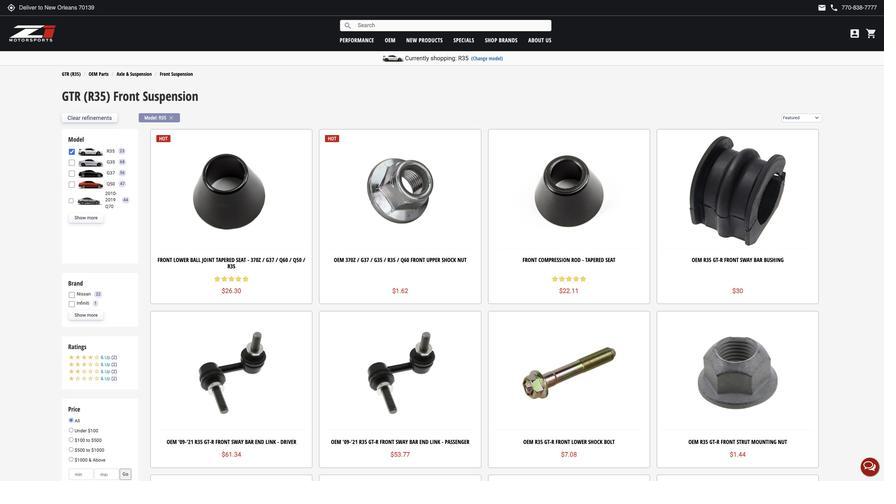 Task type: locate. For each thing, give the bounding box(es) containing it.
0 horizontal spatial 370z
[[251, 256, 261, 264]]

end for passenger
[[420, 439, 429, 446]]

1 horizontal spatial end
[[420, 439, 429, 446]]

3 & up 2 from the top
[[101, 369, 116, 375]]

2 tapered from the left
[[586, 256, 604, 264]]

bar for oem '09-'21 r35 gt-r front sway bar end link - passenger
[[410, 439, 418, 446]]

to for $100
[[86, 438, 90, 444]]

1 horizontal spatial star star star star star
[[552, 276, 587, 283]]

4 up from the top
[[105, 377, 110, 382]]

q50
[[107, 181, 115, 187], [293, 256, 302, 264]]

show more button
[[69, 214, 103, 223], [69, 311, 103, 320]]

front inside "front lower ball joint tapered seat - 370z / g37 / q60 / q50 / r35"
[[158, 256, 172, 264]]

nissan
[[77, 292, 91, 297]]

lower left ball
[[174, 256, 189, 264]]

gt- for oem r35 gt-r front lower shock bolt
[[545, 439, 552, 446]]

front up $53.77
[[380, 439, 394, 446]]

0 horizontal spatial (r35)
[[70, 70, 81, 77]]

more
[[87, 215, 98, 221], [87, 313, 98, 318]]

(change
[[471, 55, 488, 62]]

front left ball
[[158, 256, 172, 264]]

show
[[75, 215, 86, 221], [75, 313, 86, 318]]

gt-
[[713, 256, 720, 264], [204, 439, 211, 446], [369, 439, 376, 446], [545, 439, 552, 446], [710, 439, 717, 446]]

0 horizontal spatial bar
[[245, 439, 254, 446]]

8 star from the left
[[566, 276, 573, 283]]

0 vertical spatial $100
[[88, 429, 98, 434]]

1 vertical spatial g35
[[374, 256, 383, 264]]

link for driver
[[266, 439, 276, 446]]

oem for oem link
[[385, 36, 396, 44]]

'09-
[[178, 439, 187, 446], [343, 439, 351, 446]]

us
[[546, 36, 552, 44]]

nut
[[458, 256, 467, 264], [778, 439, 787, 446]]

1 vertical spatial gtr
[[62, 88, 81, 105]]

star star star star star up $26.30
[[214, 276, 249, 283]]

1 vertical spatial to
[[86, 448, 90, 453]]

oem for oem r35 gt-r front strut mounting nut
[[689, 439, 699, 446]]

seat right the rod at the right bottom of page
[[606, 256, 616, 264]]

1 to from the top
[[86, 438, 90, 444]]

1 vertical spatial $100
[[75, 438, 85, 444]]

star star star star star
[[214, 276, 249, 283], [552, 276, 587, 283]]

1 370z from the left
[[251, 256, 261, 264]]

currently
[[405, 55, 429, 62]]

1 horizontal spatial $1000
[[91, 448, 104, 453]]

to
[[86, 438, 90, 444], [86, 448, 90, 453]]

sway left bushing
[[740, 256, 753, 264]]

show down infiniti
[[75, 313, 86, 318]]

1 vertical spatial nut
[[778, 439, 787, 446]]

0 vertical spatial (r35)
[[70, 70, 81, 77]]

$500 up $500 to $1000
[[91, 438, 102, 444]]

0 vertical spatial g35
[[107, 159, 115, 165]]

56
[[120, 171, 125, 176]]

g37 inside "front lower ball joint tapered seat - 370z / g37 / q60 / q50 / r35"
[[266, 256, 274, 264]]

oem 370z / g37 / g35 / r35 / q60 front upper shock nut
[[334, 256, 467, 264]]

close
[[168, 115, 174, 121]]

1 horizontal spatial seat
[[606, 256, 616, 264]]

1 vertical spatial show more
[[75, 313, 98, 318]]

0 vertical spatial nut
[[458, 256, 467, 264]]

2 q60 from the left
[[401, 256, 409, 264]]

0 horizontal spatial shock
[[442, 256, 456, 264]]

passenger
[[445, 439, 470, 446]]

gtr (r35) front suspension
[[62, 88, 198, 105]]

$1.44
[[730, 451, 746, 459]]

2 '09- from the left
[[343, 439, 351, 446]]

shock left bolt
[[589, 439, 603, 446]]

5 / from the left
[[357, 256, 360, 264]]

front suspension link
[[160, 70, 193, 77]]

1 seat from the left
[[236, 256, 246, 264]]

tapered
[[216, 256, 235, 264], [586, 256, 604, 264]]

specials link
[[454, 36, 474, 44]]

link left driver
[[266, 439, 276, 446]]

gtr (r35) link
[[62, 70, 81, 77]]

1 gtr from the top
[[62, 70, 69, 77]]

1 horizontal spatial '09-
[[343, 439, 351, 446]]

1 horizontal spatial g35
[[374, 256, 383, 264]]

oem link
[[385, 36, 396, 44]]

front left upper
[[411, 256, 425, 264]]

show for model
[[75, 215, 86, 221]]

2 seat from the left
[[606, 256, 616, 264]]

end left driver
[[255, 439, 264, 446]]

1 q60 from the left
[[279, 256, 288, 264]]

model:
[[144, 115, 158, 121]]

1 horizontal spatial $100
[[88, 429, 98, 434]]

0 horizontal spatial sway
[[231, 439, 244, 446]]

2 gtr from the top
[[62, 88, 81, 105]]

infiniti
[[77, 301, 89, 306]]

1 show from the top
[[75, 215, 86, 221]]

Search search field
[[352, 20, 551, 31]]

0 vertical spatial show more button
[[69, 214, 103, 223]]

4 2 from the top
[[113, 377, 116, 382]]

oem '09-'21 r35 gt-r front sway bar end link - passenger
[[331, 439, 470, 446]]

8 / from the left
[[397, 256, 399, 264]]

nut right mounting
[[778, 439, 787, 446]]

(r35) up refinements
[[84, 88, 110, 105]]

show more button for model
[[69, 214, 103, 223]]

2 show more from the top
[[75, 313, 98, 318]]

0 horizontal spatial nut
[[458, 256, 467, 264]]

about us link
[[529, 36, 552, 44]]

sway up $53.77
[[396, 439, 408, 446]]

0 horizontal spatial g35
[[107, 159, 115, 165]]

1 vertical spatial (r35)
[[84, 88, 110, 105]]

(r35) left oem parts link in the top of the page
[[70, 70, 81, 77]]

1 star star star star star from the left
[[214, 276, 249, 283]]

axle
[[117, 70, 125, 77]]

7 star from the left
[[559, 276, 566, 283]]

2 star star star star star from the left
[[552, 276, 587, 283]]

1 vertical spatial shock
[[589, 439, 603, 446]]

1 vertical spatial q50
[[293, 256, 302, 264]]

1 more from the top
[[87, 215, 98, 221]]

2 end from the left
[[420, 439, 429, 446]]

0 vertical spatial to
[[86, 438, 90, 444]]

None checkbox
[[69, 149, 75, 155], [69, 160, 75, 166], [69, 171, 75, 177], [69, 182, 75, 188], [69, 302, 75, 308], [69, 149, 75, 155], [69, 160, 75, 166], [69, 171, 75, 177], [69, 182, 75, 188], [69, 302, 75, 308]]

None radio
[[69, 419, 74, 423], [69, 428, 74, 433], [69, 448, 74, 452], [69, 457, 74, 462], [69, 419, 74, 423], [69, 428, 74, 433], [69, 448, 74, 452], [69, 457, 74, 462]]

0 horizontal spatial seat
[[236, 256, 246, 264]]

new products
[[406, 36, 443, 44]]

0 horizontal spatial '21
[[187, 439, 193, 446]]

1 horizontal spatial link
[[430, 439, 441, 446]]

shock
[[442, 256, 456, 264], [589, 439, 603, 446]]

1 horizontal spatial lower
[[572, 439, 587, 446]]

seat inside "front lower ball joint tapered seat - 370z / g37 / q60 / q50 / r35"
[[236, 256, 246, 264]]

end left 'passenger'
[[420, 439, 429, 446]]

gtr for gtr (r35) front suspension
[[62, 88, 81, 105]]

show more down infiniti
[[75, 313, 98, 318]]

0 horizontal spatial q60
[[279, 256, 288, 264]]

2 2 from the top
[[113, 362, 116, 368]]

1 horizontal spatial bar
[[410, 439, 418, 446]]

star star star star star up $22.11
[[552, 276, 587, 283]]

1 vertical spatial more
[[87, 313, 98, 318]]

2 star from the left
[[221, 276, 228, 283]]

1 horizontal spatial sway
[[396, 439, 408, 446]]

2 show from the top
[[75, 313, 86, 318]]

nissan r35 gtr gt-r awd twin turbo 2009 2010 2011 2012 2013 2014 2015 2016 2017 2018 2019 2020 vr38dett z1 motorsports image
[[77, 147, 105, 156]]

front right axle & suspension link
[[160, 70, 170, 77]]

r
[[720, 256, 723, 264], [211, 439, 214, 446], [376, 439, 379, 446], [552, 439, 555, 446], [717, 439, 720, 446]]

0 vertical spatial gtr
[[62, 70, 69, 77]]

1 '09- from the left
[[178, 439, 187, 446]]

3 2 from the top
[[113, 369, 116, 375]]

0 horizontal spatial $100
[[75, 438, 85, 444]]

gtr up clear
[[62, 88, 81, 105]]

to for $500
[[86, 448, 90, 453]]

q50 inside "front lower ball joint tapered seat - 370z / g37 / q60 / q50 / r35"
[[293, 256, 302, 264]]

oem for oem '09-'21 r35 gt-r front sway bar end link - driver
[[167, 439, 177, 446]]

1 horizontal spatial (r35)
[[84, 88, 110, 105]]

- inside "front lower ball joint tapered seat - 370z / g37 / q60 / q50 / r35"
[[248, 256, 249, 264]]

2 show more button from the top
[[69, 311, 103, 320]]

shock right upper
[[442, 256, 456, 264]]

1 horizontal spatial q50
[[293, 256, 302, 264]]

0 horizontal spatial end
[[255, 439, 264, 446]]

1 link from the left
[[266, 439, 276, 446]]

1 horizontal spatial '21
[[351, 439, 358, 446]]

1 horizontal spatial q60
[[401, 256, 409, 264]]

2 '21 from the left
[[351, 439, 358, 446]]

$100
[[88, 429, 98, 434], [75, 438, 85, 444]]

0 vertical spatial shock
[[442, 256, 456, 264]]

&
[[126, 70, 129, 77], [101, 355, 104, 361], [101, 362, 104, 368], [101, 369, 104, 375], [101, 377, 104, 382], [89, 458, 92, 463]]

$500 down $100 to $500 at the left bottom of page
[[75, 448, 85, 453]]

price
[[68, 406, 80, 414]]

search
[[344, 21, 352, 30]]

front
[[160, 70, 170, 77], [113, 88, 140, 105], [158, 256, 172, 264], [411, 256, 425, 264], [523, 256, 537, 264], [725, 256, 739, 264], [216, 439, 230, 446], [380, 439, 394, 446], [556, 439, 570, 446], [721, 439, 736, 446]]

None radio
[[69, 438, 74, 443]]

q60
[[279, 256, 288, 264], [401, 256, 409, 264]]

z1 motorsports logo image
[[9, 25, 56, 42]]

1 horizontal spatial nut
[[778, 439, 787, 446]]

0 vertical spatial $1000
[[91, 448, 104, 453]]

-
[[248, 256, 249, 264], [582, 256, 584, 264], [277, 439, 279, 446], [442, 439, 444, 446]]

0 vertical spatial more
[[87, 215, 98, 221]]

show more button for brand
[[69, 311, 103, 320]]

show for brand
[[75, 313, 86, 318]]

show more down null image at the top left of page
[[75, 215, 98, 221]]

r35 inside model: r35 close
[[159, 115, 166, 121]]

gt- for oem r35 gt-r front sway bar bushing
[[713, 256, 720, 264]]

0 horizontal spatial star star star star star
[[214, 276, 249, 283]]

0 vertical spatial show
[[75, 215, 86, 221]]

$1000 down $500 to $1000
[[75, 458, 88, 463]]

model)
[[489, 55, 503, 62]]

more down 1
[[87, 313, 98, 318]]

9 star from the left
[[573, 276, 580, 283]]

1 show more from the top
[[75, 215, 98, 221]]

2 to from the top
[[86, 448, 90, 453]]

sway up $61.34 on the left
[[231, 439, 244, 446]]

4 star from the left
[[235, 276, 242, 283]]

1 show more button from the top
[[69, 214, 103, 223]]

nut right upper
[[458, 256, 467, 264]]

'21
[[187, 439, 193, 446], [351, 439, 358, 446]]

1 vertical spatial $1000
[[75, 458, 88, 463]]

oem r35 gt-r front sway bar bushing
[[692, 256, 784, 264]]

seat for -
[[606, 256, 616, 264]]

2 & up 2 from the top
[[101, 362, 116, 368]]

$100 up $100 to $500 at the left bottom of page
[[88, 429, 98, 434]]

370z
[[251, 256, 261, 264], [346, 256, 356, 264]]

0 vertical spatial lower
[[174, 256, 189, 264]]

1 '21 from the left
[[187, 439, 193, 446]]

to down $100 to $500 at the left bottom of page
[[86, 448, 90, 453]]

link
[[266, 439, 276, 446], [430, 439, 441, 446]]

shopping_cart
[[866, 28, 877, 39]]

2
[[113, 355, 116, 361], [113, 362, 116, 368], [113, 369, 116, 375], [113, 377, 116, 382]]

1 / from the left
[[262, 256, 265, 264]]

1 vertical spatial show
[[75, 313, 86, 318]]

brands
[[499, 36, 518, 44]]

oem r35 gt-r front strut mounting nut
[[689, 439, 787, 446]]

joint
[[202, 256, 215, 264]]

0 horizontal spatial link
[[266, 439, 276, 446]]

r for oem r35 gt-r front strut mounting nut
[[717, 439, 720, 446]]

1 tapered from the left
[[216, 256, 235, 264]]

$1.62
[[392, 287, 408, 295]]

1 star from the left
[[214, 276, 221, 283]]

under  $100
[[74, 429, 98, 434]]

tapered right the rod at the right bottom of page
[[586, 256, 604, 264]]

new
[[406, 36, 417, 44]]

show more button down infiniti
[[69, 311, 103, 320]]

specials
[[454, 36, 474, 44]]

2 / from the left
[[276, 256, 278, 264]]

show more button down null image at the top left of page
[[69, 214, 103, 223]]

seat for joint
[[236, 256, 246, 264]]

47
[[120, 182, 125, 187]]

1 end from the left
[[255, 439, 264, 446]]

None checkbox
[[69, 198, 74, 204], [69, 292, 75, 298], [69, 198, 74, 204], [69, 292, 75, 298]]

bar for oem '09-'21 r35 gt-r front sway bar end link - driver
[[245, 439, 254, 446]]

& up 2
[[101, 355, 116, 361], [101, 362, 116, 368], [101, 369, 116, 375], [101, 377, 116, 382]]

2 more from the top
[[87, 313, 98, 318]]

(r35)
[[70, 70, 81, 77], [84, 88, 110, 105]]

tapered for -
[[586, 256, 604, 264]]

lower inside "front lower ball joint tapered seat - 370z / g37 / q60 / q50 / r35"
[[174, 256, 189, 264]]

7 / from the left
[[384, 256, 386, 264]]

1 horizontal spatial g37
[[266, 256, 274, 264]]

3 star from the left
[[228, 276, 235, 283]]

more down null image at the top left of page
[[87, 215, 98, 221]]

link left 'passenger'
[[430, 439, 441, 446]]

2 horizontal spatial sway
[[740, 256, 753, 264]]

1 up from the top
[[105, 355, 110, 361]]

show more for brand
[[75, 313, 98, 318]]

infiniti q50 sedan hybrid v37 2014 2015 2016 2017 2018 2019 2020 vq37vhr 2.0t 3.0t 3.7l red sport redsport vr30ddtt z1 motorsports image
[[77, 180, 105, 189]]

r35
[[458, 55, 469, 62], [159, 115, 166, 121], [107, 149, 115, 154], [388, 256, 396, 264], [704, 256, 712, 264], [228, 263, 236, 270], [195, 439, 203, 446], [359, 439, 367, 446], [535, 439, 543, 446], [700, 439, 708, 446]]

$1000
[[91, 448, 104, 453], [75, 458, 88, 463]]

22
[[96, 292, 101, 297]]

2 link from the left
[[430, 439, 441, 446]]

0 horizontal spatial lower
[[174, 256, 189, 264]]

1 horizontal spatial tapered
[[586, 256, 604, 264]]

0 horizontal spatial '09-
[[178, 439, 187, 446]]

1 horizontal spatial 370z
[[346, 256, 356, 264]]

4 / from the left
[[303, 256, 305, 264]]

ball
[[190, 256, 201, 264]]

up
[[105, 355, 110, 361], [105, 362, 110, 368], [105, 369, 110, 375], [105, 377, 110, 382]]

$100 down under
[[75, 438, 85, 444]]

q60 inside "front lower ball joint tapered seat - 370z / g37 / q60 / q50 / r35"
[[279, 256, 288, 264]]

to up $500 to $1000
[[86, 438, 90, 444]]

0 horizontal spatial q50
[[107, 181, 115, 187]]

0 vertical spatial show more
[[75, 215, 98, 221]]

front up $61.34 on the left
[[216, 439, 230, 446]]

ratings
[[68, 343, 87, 351]]

seat up $26.30
[[236, 256, 246, 264]]

sway for oem '09-'21 r35 gt-r front sway bar end link - driver
[[231, 439, 244, 446]]

r for oem r35 gt-r front lower shock bolt
[[552, 439, 555, 446]]

mail phone
[[818, 4, 839, 12]]

null image
[[75, 196, 104, 205]]

'21 for oem '09-'21 r35 gt-r front sway bar end link - driver
[[187, 439, 193, 446]]

lower up the '$7.08'
[[572, 439, 587, 446]]

1 vertical spatial $500
[[75, 448, 85, 453]]

tapered inside "front lower ball joint tapered seat - 370z / g37 / q60 / q50 / r35"
[[216, 256, 235, 264]]

0 vertical spatial $500
[[91, 438, 102, 444]]

0 horizontal spatial tapered
[[216, 256, 235, 264]]

tapered right joint
[[216, 256, 235, 264]]

show down null image at the top left of page
[[75, 215, 86, 221]]

about us
[[529, 36, 552, 44]]

$1000 up above at the bottom of the page
[[91, 448, 104, 453]]

lower
[[174, 256, 189, 264], [572, 439, 587, 446]]

gtr left oem parts link in the top of the page
[[62, 70, 69, 77]]

1 vertical spatial show more button
[[69, 311, 103, 320]]

0 vertical spatial q50
[[107, 181, 115, 187]]



Task type: vqa. For each thing, say whether or not it's contained in the screenshot.
G37 in the front lower ball joint tapered seat - 370z / g37 / q60 / q50 / r35
yes



Task type: describe. For each thing, give the bounding box(es) containing it.
370z inside "front lower ball joint tapered seat - 370z / g37 / q60 / q50 / r35"
[[251, 256, 261, 264]]

68
[[120, 160, 125, 165]]

$1000 & above
[[74, 458, 105, 463]]

$26.30
[[222, 287, 241, 295]]

oem for oem r35 gt-r front lower shock bolt
[[523, 439, 534, 446]]

model: r35 close
[[144, 115, 174, 121]]

oem for oem '09-'21 r35 gt-r front sway bar end link - passenger
[[331, 439, 341, 446]]

$22.11
[[559, 287, 579, 295]]

axle & suspension
[[117, 70, 152, 77]]

44
[[123, 198, 128, 203]]

0 horizontal spatial g37
[[107, 170, 115, 176]]

new products link
[[406, 36, 443, 44]]

mail link
[[818, 4, 827, 12]]

performance
[[340, 36, 374, 44]]

about
[[529, 36, 544, 44]]

1
[[94, 301, 97, 306]]

$100 to $500
[[74, 438, 102, 444]]

gtr (r35)
[[62, 70, 81, 77]]

oem for oem parts
[[89, 70, 98, 77]]

driver
[[281, 439, 296, 446]]

0 horizontal spatial $500
[[75, 448, 85, 453]]

6 / from the left
[[371, 256, 373, 264]]

oem for oem 370z / g37 / g35 / r35 / q60 front upper shock nut
[[334, 256, 344, 264]]

1 horizontal spatial $500
[[91, 438, 102, 444]]

link for passenger
[[430, 439, 441, 446]]

sway for oem '09-'21 r35 gt-r front sway bar end link - passenger
[[396, 439, 408, 446]]

front left compression
[[523, 256, 537, 264]]

above
[[93, 458, 105, 463]]

clear refinements button
[[62, 114, 118, 123]]

front left strut
[[721, 439, 736, 446]]

6 star from the left
[[552, 276, 559, 283]]

1 horizontal spatial shock
[[589, 439, 603, 446]]

2 horizontal spatial bar
[[754, 256, 763, 264]]

q70
[[105, 204, 114, 209]]

phone
[[830, 4, 839, 12]]

1 vertical spatial lower
[[572, 439, 587, 446]]

brand
[[68, 279, 83, 288]]

2 horizontal spatial g37
[[361, 256, 369, 264]]

model
[[68, 135, 84, 144]]

mail
[[818, 4, 827, 12]]

oem '09-'21 r35 gt-r front sway bar end link - driver
[[167, 439, 296, 446]]

2 up from the top
[[105, 362, 110, 368]]

min number field
[[69, 469, 94, 481]]

10 star from the left
[[580, 276, 587, 283]]

show more for model
[[75, 215, 98, 221]]

(r35) for gtr (r35) front suspension
[[84, 88, 110, 105]]

front down axle
[[113, 88, 140, 105]]

end for driver
[[255, 439, 264, 446]]

'21 for oem '09-'21 r35 gt-r front sway bar end link - passenger
[[351, 439, 358, 446]]

front up $30 at right bottom
[[725, 256, 739, 264]]

account_box link
[[848, 28, 863, 39]]

shopping_cart link
[[864, 28, 877, 39]]

$53.77
[[391, 451, 410, 459]]

1 2 from the top
[[113, 355, 116, 361]]

under
[[75, 429, 87, 434]]

tapered for joint
[[216, 256, 235, 264]]

(change model) link
[[471, 55, 503, 62]]

3 up from the top
[[105, 369, 110, 375]]

parts
[[99, 70, 109, 77]]

front suspension
[[160, 70, 193, 77]]

all
[[74, 419, 80, 424]]

2010- 2019 q70
[[105, 191, 117, 209]]

clear refinements
[[68, 115, 112, 121]]

compression
[[539, 256, 570, 264]]

mounting
[[752, 439, 777, 446]]

4 & up 2 from the top
[[101, 377, 116, 382]]

$500 to $1000
[[74, 448, 104, 453]]

strut
[[737, 439, 750, 446]]

r35 inside "front lower ball joint tapered seat - 370z / g37 / q60 / q50 / r35"
[[228, 263, 236, 270]]

shop brands link
[[485, 36, 518, 44]]

front compression rod - tapered seat
[[523, 256, 616, 264]]

axle & suspension link
[[117, 70, 152, 77]]

oem r35 gt-r front lower shock bolt
[[523, 439, 615, 446]]

more for model
[[87, 215, 98, 221]]

rod
[[572, 256, 581, 264]]

shop brands
[[485, 36, 518, 44]]

refinements
[[82, 115, 112, 121]]

oem parts
[[89, 70, 109, 77]]

shopping:
[[431, 55, 457, 62]]

currently shopping: r35 (change model)
[[405, 55, 503, 62]]

2019
[[105, 198, 116, 203]]

3 / from the left
[[289, 256, 292, 264]]

infiniti g37 coupe sedan convertible v36 cv36 hv36 skyline 2008 2009 2010 2011 2012 2013 3.7l vq37vhr z1 motorsports image
[[77, 169, 105, 178]]

gtr for gtr (r35)
[[62, 70, 69, 77]]

phone link
[[830, 4, 877, 12]]

star star star star star for joint
[[214, 276, 249, 283]]

go button
[[120, 469, 131, 481]]

1 & up 2 from the top
[[101, 355, 116, 361]]

my_location
[[7, 4, 16, 12]]

clear
[[68, 115, 81, 121]]

r for oem r35 gt-r front sway bar bushing
[[720, 256, 723, 264]]

front lower ball joint tapered seat - 370z / g37 / q60 / q50 / r35
[[158, 256, 305, 270]]

$7.08
[[561, 451, 577, 459]]

performance link
[[340, 36, 374, 44]]

shop
[[485, 36, 498, 44]]

'09- for oem '09-'21 r35 gt-r front sway bar end link - driver
[[178, 439, 187, 446]]

more for brand
[[87, 313, 98, 318]]

$61.34
[[222, 451, 241, 459]]

front up the '$7.08'
[[556, 439, 570, 446]]

gt- for oem r35 gt-r front strut mounting nut
[[710, 439, 717, 446]]

'09- for oem '09-'21 r35 gt-r front sway bar end link - passenger
[[343, 439, 351, 446]]

products
[[419, 36, 443, 44]]

oem parts link
[[89, 70, 109, 77]]

$30
[[733, 287, 743, 295]]

23
[[120, 149, 124, 154]]

bolt
[[604, 439, 615, 446]]

go
[[123, 472, 128, 477]]

infiniti g35 coupe sedan v35 v36 skyline 2003 2004 2005 2006 2007 2008 3.5l vq35de revup rev up vq35hr z1 motorsports image
[[77, 158, 105, 167]]

star star star star star for -
[[552, 276, 587, 283]]

bushing
[[764, 256, 784, 264]]

max number field
[[94, 469, 119, 481]]

5 star from the left
[[242, 276, 249, 283]]

account_box
[[850, 28, 861, 39]]

(r35) for gtr (r35)
[[70, 70, 81, 77]]

0 horizontal spatial $1000
[[75, 458, 88, 463]]

2 370z from the left
[[346, 256, 356, 264]]

2010-
[[105, 191, 117, 196]]

oem for oem r35 gt-r front sway bar bushing
[[692, 256, 702, 264]]



